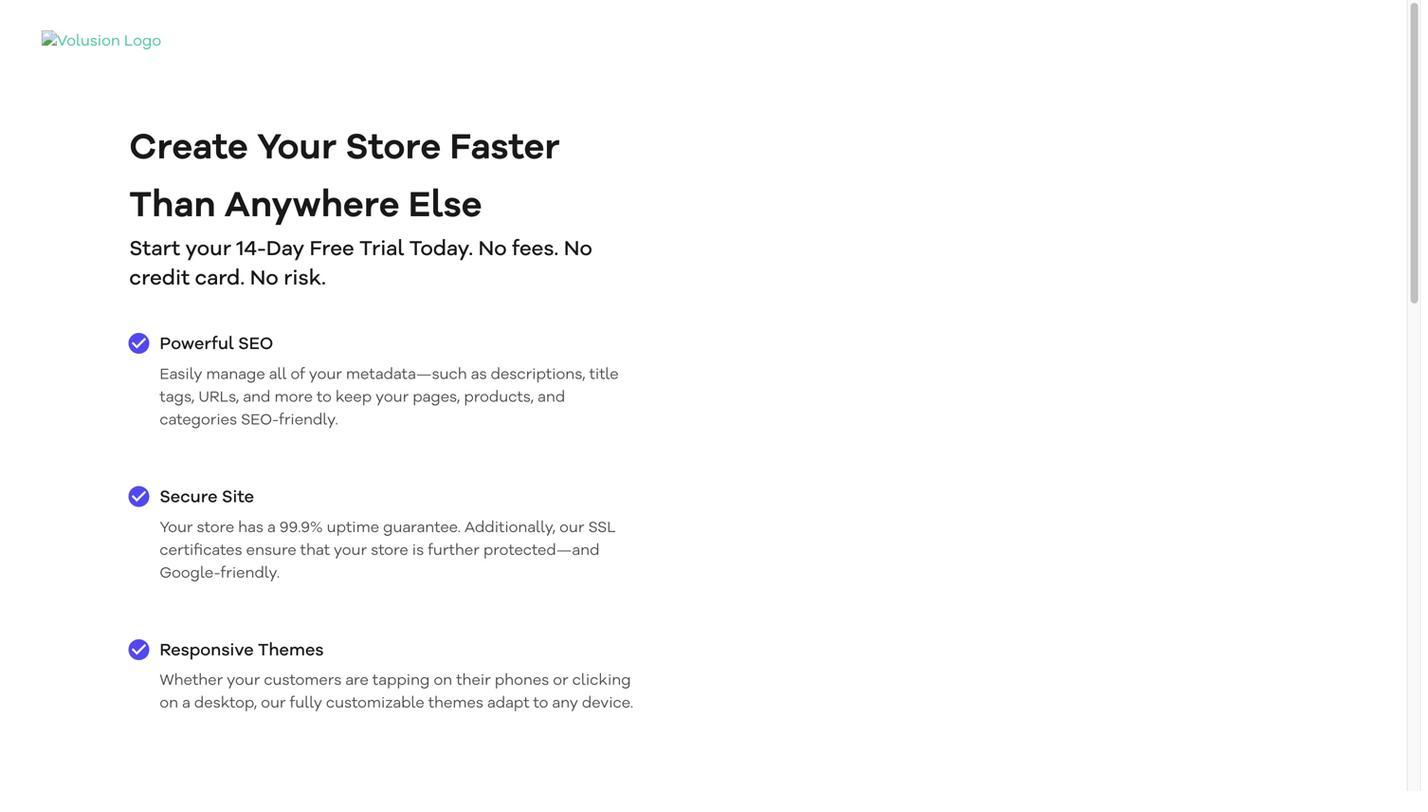 Task type: locate. For each thing, give the bounding box(es) containing it.
ssl
[[589, 521, 616, 536]]

to left any
[[534, 696, 549, 712]]

store
[[197, 521, 234, 536], [371, 543, 409, 559]]

your inside create your store faster than anywhere else
[[257, 131, 337, 167]]

store left is
[[371, 543, 409, 559]]

1 horizontal spatial to
[[534, 696, 549, 712]]

no
[[479, 240, 507, 260], [564, 240, 593, 260], [250, 269, 279, 290]]

store up certificates at the left bottom of page
[[197, 521, 234, 536]]

0 vertical spatial to
[[317, 390, 332, 406]]

is
[[412, 543, 424, 559]]

your inside your store has a 99.9% uptime guarantee. additionally, our ssl certificates ensure that your store is further protected—and google-friendly.
[[160, 521, 193, 536]]

0 vertical spatial on
[[434, 674, 453, 689]]

no down 14-
[[250, 269, 279, 290]]

0 vertical spatial your
[[257, 131, 337, 167]]

0 vertical spatial our
[[560, 521, 585, 536]]

your right of
[[309, 368, 342, 383]]

as
[[471, 368, 487, 383]]

0 horizontal spatial and
[[243, 390, 271, 406]]

that
[[300, 543, 330, 559]]

whether your customers are tapping on their phones or clicking on a desktop, our fully customizable themes adapt to any device.
[[160, 674, 634, 712]]

tapping
[[373, 674, 430, 689]]

friendly. down more
[[279, 413, 338, 428]]

faster
[[450, 131, 560, 167]]

secure
[[160, 489, 218, 507]]

your up anywhere
[[257, 131, 337, 167]]

a right has
[[268, 521, 276, 536]]

1 vertical spatial store
[[371, 543, 409, 559]]

your up card.
[[185, 240, 231, 260]]

risk.
[[284, 269, 326, 290]]

friendly.
[[279, 413, 338, 428], [221, 566, 280, 581]]

your
[[185, 240, 231, 260], [309, 368, 342, 383], [376, 390, 409, 406], [334, 543, 367, 559], [227, 674, 260, 689]]

a down whether
[[182, 696, 191, 712]]

1 vertical spatial a
[[182, 696, 191, 712]]

site
[[222, 489, 254, 507]]

your
[[257, 131, 337, 167], [160, 521, 193, 536]]

free
[[310, 240, 355, 260]]

further
[[428, 543, 480, 559]]

your down secure
[[160, 521, 193, 536]]

and down descriptions,
[[538, 390, 566, 406]]

fully
[[290, 696, 322, 712]]

no left fees.
[[479, 240, 507, 260]]

our
[[560, 521, 585, 536], [261, 696, 286, 712]]

on
[[434, 674, 453, 689], [160, 696, 178, 712]]

our inside "whether your customers are tapping on their phones or clicking on a desktop, our fully customizable themes adapt to any device."
[[261, 696, 286, 712]]

seo
[[238, 336, 273, 353]]

anywhere
[[225, 189, 400, 225]]

0 horizontal spatial our
[[261, 696, 286, 712]]

0 horizontal spatial on
[[160, 696, 178, 712]]

or
[[553, 674, 569, 689]]

tags,
[[160, 390, 195, 406]]

and up the seo-
[[243, 390, 271, 406]]

our inside your store has a 99.9% uptime guarantee. additionally, our ssl certificates ensure that your store is further protected—and google-friendly.
[[560, 521, 585, 536]]

desktop,
[[194, 696, 257, 712]]

start
[[129, 240, 180, 260]]

no right fees.
[[564, 240, 593, 260]]

themes
[[258, 642, 324, 660]]

1 horizontal spatial a
[[268, 521, 276, 536]]

friendly. down ensure
[[221, 566, 280, 581]]

protected—and
[[484, 543, 600, 559]]

1 vertical spatial our
[[261, 696, 286, 712]]

0 vertical spatial a
[[268, 521, 276, 536]]

2 and from the left
[[538, 390, 566, 406]]

your up desktop,
[[227, 674, 260, 689]]

themes
[[429, 696, 484, 712]]

to left keep
[[317, 390, 332, 406]]

0 horizontal spatial store
[[197, 521, 234, 536]]

1 horizontal spatial our
[[560, 521, 585, 536]]

0 horizontal spatial a
[[182, 696, 191, 712]]

your inside "whether your customers are tapping on their phones or clicking on a desktop, our fully customizable themes adapt to any device."
[[227, 674, 260, 689]]

our left fully
[[261, 696, 286, 712]]

0 horizontal spatial to
[[317, 390, 332, 406]]

today.
[[410, 240, 473, 260]]

to
[[317, 390, 332, 406], [534, 696, 549, 712]]

your down uptime
[[334, 543, 367, 559]]

on down whether
[[160, 696, 178, 712]]

1 horizontal spatial your
[[257, 131, 337, 167]]

whether
[[160, 674, 223, 689]]

1 vertical spatial your
[[160, 521, 193, 536]]

0 horizontal spatial your
[[160, 521, 193, 536]]

customers
[[264, 674, 342, 689]]

14-
[[237, 240, 266, 260]]

your down metadata—such
[[376, 390, 409, 406]]

uptime
[[327, 521, 379, 536]]

friendly. inside easily manage all of your metadata—such as descriptions, title tags, urls, and more to keep your pages, products, and categories seo-friendly.
[[279, 413, 338, 428]]

create
[[129, 131, 248, 167]]

1 horizontal spatial and
[[538, 390, 566, 406]]

0 vertical spatial friendly.
[[279, 413, 338, 428]]

else
[[409, 189, 482, 225]]

2 horizontal spatial no
[[564, 240, 593, 260]]

0 vertical spatial store
[[197, 521, 234, 536]]

your store has a 99.9% uptime guarantee. additionally, our ssl certificates ensure that your store is further protected—and google-friendly.
[[160, 521, 616, 581]]

more
[[275, 390, 313, 406]]

a inside your store has a 99.9% uptime guarantee. additionally, our ssl certificates ensure that your store is further protected—and google-friendly.
[[268, 521, 276, 536]]

a
[[268, 521, 276, 536], [182, 696, 191, 712]]

on up the "themes"
[[434, 674, 453, 689]]

and
[[243, 390, 271, 406], [538, 390, 566, 406]]

1 vertical spatial on
[[160, 696, 178, 712]]

any
[[552, 696, 578, 712]]

our left ssl
[[560, 521, 585, 536]]

1 vertical spatial to
[[534, 696, 549, 712]]

1 vertical spatial friendly.
[[221, 566, 280, 581]]

than
[[129, 189, 216, 225]]



Task type: describe. For each thing, give the bounding box(es) containing it.
99.9%
[[280, 521, 323, 536]]

your inside start your 14-day free trial today. no fees. no credit card. no risk.
[[185, 240, 231, 260]]

responsive
[[160, 642, 254, 660]]

phones
[[495, 674, 549, 689]]

device.
[[582, 696, 634, 712]]

your inside your store has a 99.9% uptime guarantee. additionally, our ssl certificates ensure that your store is further protected—and google-friendly.
[[334, 543, 367, 559]]

day
[[266, 240, 305, 260]]

keep
[[336, 390, 372, 406]]

fees.
[[512, 240, 559, 260]]

customizable
[[326, 696, 425, 712]]

ensure
[[246, 543, 297, 559]]

seo-
[[241, 413, 279, 428]]

credit
[[129, 269, 190, 290]]

certificates
[[160, 543, 242, 559]]

their
[[456, 674, 491, 689]]

easily
[[160, 368, 202, 383]]

metadata—such
[[346, 368, 467, 383]]

create your store faster than anywhere else
[[129, 131, 560, 225]]

start your 14-day free trial today. no fees. no credit card. no risk.
[[129, 240, 593, 290]]

has
[[238, 521, 264, 536]]

google-
[[160, 566, 221, 581]]

card.
[[195, 269, 245, 290]]

of
[[291, 368, 305, 383]]

1 and from the left
[[243, 390, 271, 406]]

manage
[[206, 368, 265, 383]]

all
[[269, 368, 287, 383]]

title
[[590, 368, 619, 383]]

clicking
[[573, 674, 631, 689]]

a inside "whether your customers are tapping on their phones or clicking on a desktop, our fully customizable themes adapt to any device."
[[182, 696, 191, 712]]

additionally,
[[465, 521, 556, 536]]

powerful seo
[[160, 336, 273, 353]]

easily manage all of your metadata—such as descriptions, title tags, urls, and more to keep your pages, products, and categories seo-friendly.
[[160, 368, 619, 428]]

1 horizontal spatial store
[[371, 543, 409, 559]]

store
[[346, 131, 441, 167]]

1 horizontal spatial on
[[434, 674, 453, 689]]

products,
[[464, 390, 534, 406]]

powerful
[[160, 336, 234, 353]]

urls,
[[199, 390, 239, 406]]

secure site
[[160, 489, 254, 507]]

are
[[346, 674, 369, 689]]

descriptions,
[[491, 368, 586, 383]]

trial
[[360, 240, 404, 260]]

adapt
[[488, 696, 530, 712]]

to inside "whether your customers are tapping on their phones or clicking on a desktop, our fully customizable themes adapt to any device."
[[534, 696, 549, 712]]

friendly. inside your store has a 99.9% uptime guarantee. additionally, our ssl certificates ensure that your store is further protected—and google-friendly.
[[221, 566, 280, 581]]

1 horizontal spatial no
[[479, 240, 507, 260]]

0 horizontal spatial no
[[250, 269, 279, 290]]

responsive themes
[[160, 642, 324, 660]]

pages,
[[413, 390, 460, 406]]

volusion logo image
[[42, 30, 189, 53]]

to inside easily manage all of your metadata—such as descriptions, title tags, urls, and more to keep your pages, products, and categories seo-friendly.
[[317, 390, 332, 406]]

categories
[[160, 413, 237, 428]]

guarantee.
[[383, 521, 461, 536]]



Task type: vqa. For each thing, say whether or not it's contained in the screenshot.
or
yes



